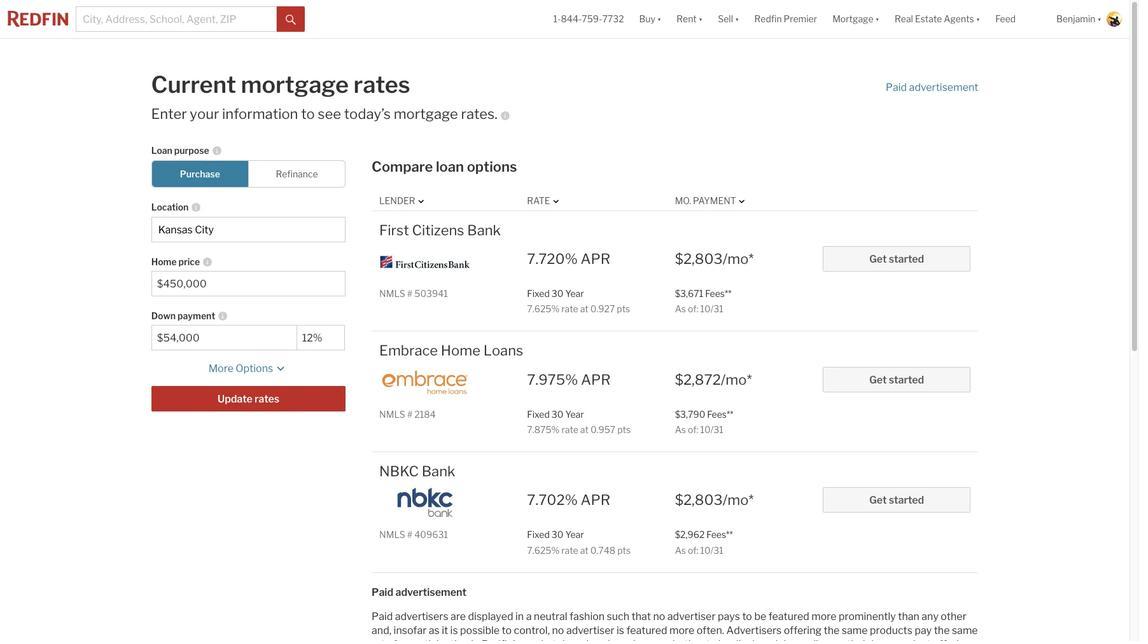 Task type: describe. For each thing, give the bounding box(es) containing it.
% up fixed 30 year 7.625 % rate at 0.927 pts
[[565, 251, 578, 267]]

7.975 % apr
[[527, 371, 611, 388]]

▾ inside "link"
[[976, 14, 980, 24]]

redfin premier
[[755, 14, 817, 24]]

844-
[[561, 14, 582, 24]]

more
[[209, 363, 234, 375]]

options
[[236, 363, 273, 375]]

estate
[[915, 14, 942, 24]]

0 vertical spatial mortgage
[[241, 71, 349, 99]]

0 horizontal spatial advertiser
[[566, 625, 615, 637]]

State, City, County, ZIP search field
[[151, 217, 346, 243]]

get started for 7.720 % apr
[[869, 253, 924, 265]]

1 vertical spatial paid advertisement
[[372, 587, 467, 599]]

their
[[847, 639, 869, 642]]

get started button for 7.702 % apr
[[823, 488, 971, 513]]

rates.
[[461, 106, 498, 122]]

marketplace.
[[522, 639, 584, 642]]

% inside fixed 30 year 7.625 % rate at 0.927 pts
[[551, 304, 560, 314]]

$2,803 for 7.702 % apr
[[675, 492, 723, 509]]

payment
[[178, 311, 215, 322]]

real estate agents ▾
[[895, 14, 980, 24]]

update rates
[[218, 393, 279, 406]]

as for 7.720 % apr
[[675, 304, 686, 314]]

nmls # 503941
[[379, 288, 448, 299]]

apr for 7.975 % apr
[[581, 371, 611, 388]]

fixed for 7.975
[[527, 409, 550, 420]]

for
[[393, 639, 407, 642]]

▾ for rent ▾
[[699, 14, 703, 24]]

0 horizontal spatial displayed
[[468, 611, 513, 623]]

real estate agents ▾ button
[[887, 0, 988, 38]]

buy
[[639, 14, 655, 24]]

1 horizontal spatial displayed
[[733, 639, 778, 642]]

2 same from the left
[[952, 625, 978, 637]]

benjamin ▾
[[1057, 14, 1102, 24]]

nmls for nbkc bank
[[379, 530, 405, 540]]

1 horizontal spatial mortgage
[[394, 106, 458, 122]]

0.957
[[591, 424, 616, 435]]

1 the from the left
[[824, 625, 840, 637]]

than
[[898, 611, 920, 623]]

a
[[526, 611, 532, 623]]

down payment element
[[296, 303, 339, 325]]

$3,671 fees** as of: 10/31
[[675, 288, 732, 314]]

0.927
[[590, 304, 615, 314]]

at for 7.720
[[580, 304, 589, 314]]

offering
[[784, 625, 822, 637]]

0 horizontal spatial no
[[552, 625, 564, 637]]

whether
[[665, 639, 704, 642]]

% inside fixed 30 year 7.875 % rate at 0.957 pts
[[552, 424, 560, 435]]

sell ▾ button
[[718, 0, 739, 38]]

30 for 7.702
[[552, 530, 564, 540]]

first
[[379, 222, 409, 238]]

started for 7.975 % apr
[[889, 374, 924, 386]]

feed button
[[988, 0, 1049, 38]]

get started button for 7.720 % apr
[[823, 246, 971, 272]]

▾ for mortgage ▾
[[875, 14, 880, 24]]

agents
[[944, 14, 974, 24]]

1 vertical spatial featured
[[627, 625, 667, 637]]

options
[[467, 159, 517, 175]]

rate inside paid advertisers are displayed in a neutral fashion such that no advertiser pays to be featured more prominently than any other and, insofar as it is possible to control, no advertiser is featured more often. advertisers offering the same products pay the same rate for participation in redfin's marketplace. lenders choose whether to be displayed depending on their loan product offerin
[[372, 639, 391, 642]]

rate for 7.720
[[562, 304, 578, 314]]

option group containing purchase
[[151, 161, 346, 188]]

of: for 7.975 % apr
[[688, 424, 698, 435]]

of: for 7.702 % apr
[[688, 545, 698, 556]]

paid advertisement button
[[886, 81, 979, 95]]

$2,803 for 7.720 % apr
[[675, 251, 723, 267]]

10/31 for 7.975 % apr
[[700, 424, 724, 435]]

current
[[151, 71, 236, 99]]

$2,872 /mo*
[[675, 371, 752, 388]]

▾ for benjamin ▾
[[1098, 14, 1102, 24]]

embrace home loans
[[379, 343, 523, 359]]

7.975
[[527, 371, 565, 388]]

# for first
[[407, 288, 413, 299]]

choose
[[628, 639, 662, 642]]

year for 7.720
[[565, 288, 584, 299]]

sell
[[718, 14, 733, 24]]

get started for 7.975 % apr
[[869, 374, 924, 386]]

$2,962 fees** as of: 10/31
[[675, 530, 733, 556]]

get started button for 7.975 % apr
[[823, 367, 971, 392]]

fixed 30 year 7.875 % rate at 0.957 pts
[[527, 409, 631, 435]]

mortgage ▾
[[833, 14, 880, 24]]

1 vertical spatial be
[[718, 639, 730, 642]]

$3,671
[[675, 288, 703, 299]]

advertisement inside button
[[909, 81, 979, 93]]

real estate agents ▾ link
[[895, 0, 980, 38]]

redfin
[[755, 14, 782, 24]]

1-844-759-7732
[[553, 14, 624, 24]]

real
[[895, 14, 913, 24]]

loan
[[151, 145, 172, 156]]

rate for 7.975
[[562, 424, 578, 435]]

0 vertical spatial be
[[754, 611, 766, 623]]

2 down payment text field from the left
[[302, 332, 339, 344]]

started for 7.720 % apr
[[889, 253, 924, 265]]

apr for 7.702 % apr
[[581, 492, 610, 509]]

prominently
[[839, 611, 896, 623]]

▾ for buy ▾
[[657, 14, 661, 24]]

possible
[[460, 625, 500, 637]]

compare loan options
[[372, 159, 517, 175]]

rates inside 'button'
[[255, 393, 279, 406]]

% inside "fixed 30 year 7.625 % rate at 0.748 pts"
[[551, 545, 560, 556]]

10/31 for 7.720 % apr
[[700, 304, 724, 314]]

often.
[[697, 625, 724, 637]]

and,
[[372, 625, 392, 637]]

that
[[632, 611, 651, 623]]

citizens
[[412, 222, 464, 238]]

get for 7.720 % apr
[[869, 253, 887, 265]]

on
[[833, 639, 845, 642]]

fixed 30 year 7.625 % rate at 0.927 pts
[[527, 288, 630, 314]]

to up the redfin's
[[502, 625, 512, 637]]

1 vertical spatial in
[[471, 639, 479, 642]]

get for 7.975 % apr
[[869, 374, 887, 386]]

at for 7.702
[[580, 545, 589, 556]]

0 vertical spatial in
[[516, 611, 524, 623]]

Home price text field
[[157, 278, 340, 290]]

location
[[151, 202, 189, 213]]

lender
[[379, 196, 415, 206]]

paid advertisers are displayed in a neutral fashion such that no advertiser pays to be featured more prominently than any other and, insofar as it is possible to control, no advertiser is featured more often. advertisers offering the same products pay the same rate for participation in redfin's marketplace. lenders choose whether to be displayed depending on their loan product offerin
[[372, 611, 978, 642]]

0 vertical spatial bank
[[467, 222, 501, 238]]

to left the see
[[301, 106, 315, 122]]

0 horizontal spatial more
[[669, 625, 695, 637]]

fixed 30 year 7.625 % rate at 0.748 pts
[[527, 530, 631, 556]]

1 vertical spatial paid
[[372, 587, 393, 599]]

rent
[[677, 14, 697, 24]]

mortgage ▾ button
[[833, 0, 880, 38]]

% up "fixed 30 year 7.625 % rate at 0.748 pts"
[[565, 492, 578, 509]]

rate for 7.702
[[562, 545, 578, 556]]

759-
[[582, 14, 602, 24]]

7.625 for 7.702 % apr
[[527, 545, 551, 556]]

0.748
[[590, 545, 616, 556]]

year for 7.975
[[565, 409, 584, 420]]

City, Address, School, Agent, ZIP search field
[[76, 6, 277, 32]]

1 same from the left
[[842, 625, 868, 637]]

lenders
[[586, 639, 625, 642]]

fixed for 7.720
[[527, 288, 550, 299]]

fees** for 7.702 % apr
[[707, 530, 733, 540]]

as for 7.975 % apr
[[675, 424, 686, 435]]

fees** for 7.975 % apr
[[707, 409, 734, 420]]

control,
[[514, 625, 550, 637]]

insofar
[[394, 625, 427, 637]]

1 down payment text field from the left
[[157, 332, 291, 344]]

down
[[151, 311, 176, 322]]

products
[[870, 625, 913, 637]]

lender button
[[379, 195, 427, 207]]

loan inside paid advertisers are displayed in a neutral fashion such that no advertiser pays to be featured more prominently than any other and, insofar as it is possible to control, no advertiser is featured more often. advertisers offering the same products pay the same rate for participation in redfin's marketplace. lenders choose whether to be displayed depending on their loan product offerin
[[871, 639, 891, 642]]

1 horizontal spatial advertiser
[[668, 611, 716, 623]]

mo. payment button
[[675, 195, 748, 207]]

price
[[179, 257, 200, 267]]

any
[[922, 611, 939, 623]]

purpose
[[174, 145, 209, 156]]

your
[[190, 106, 219, 122]]

premier
[[784, 14, 817, 24]]

2 the from the left
[[934, 625, 950, 637]]

rate button
[[527, 195, 562, 207]]

1 horizontal spatial more
[[812, 611, 837, 623]]

neutral
[[534, 611, 567, 623]]



Task type: locate. For each thing, give the bounding box(es) containing it.
pts right 0.957
[[617, 424, 631, 435]]

rate inside fixed 30 year 7.625 % rate at 0.927 pts
[[562, 304, 578, 314]]

at inside "fixed 30 year 7.625 % rate at 0.748 pts"
[[580, 545, 589, 556]]

$2,803
[[675, 251, 723, 267], [675, 492, 723, 509]]

0 horizontal spatial mortgage
[[241, 71, 349, 99]]

fixed
[[527, 288, 550, 299], [527, 409, 550, 420], [527, 530, 550, 540]]

0 vertical spatial year
[[565, 288, 584, 299]]

2 vertical spatial year
[[565, 530, 584, 540]]

is down the such
[[617, 625, 624, 637]]

fees** for 7.720 % apr
[[705, 288, 732, 299]]

7.625 inside "fixed 30 year 7.625 % rate at 0.748 pts"
[[527, 545, 551, 556]]

sell ▾
[[718, 14, 739, 24]]

7.720 % apr
[[527, 251, 610, 267]]

of: for 7.720 % apr
[[688, 304, 698, 314]]

4 ▾ from the left
[[875, 14, 880, 24]]

as inside $3,671 fees** as of: 10/31
[[675, 304, 686, 314]]

30 for 7.975
[[552, 409, 564, 420]]

1 horizontal spatial featured
[[769, 611, 809, 623]]

paid advertisement
[[886, 81, 979, 93], [372, 587, 467, 599]]

as
[[675, 304, 686, 314], [675, 424, 686, 435], [675, 545, 686, 556]]

year inside fixed 30 year 7.875 % rate at 0.957 pts
[[565, 409, 584, 420]]

1 30 from the top
[[552, 288, 564, 299]]

update
[[218, 393, 253, 406]]

be down often.
[[718, 639, 730, 642]]

▾ right buy
[[657, 14, 661, 24]]

1 horizontal spatial down payment text field
[[302, 332, 339, 344]]

started for 7.702 % apr
[[889, 495, 924, 507]]

1 horizontal spatial same
[[952, 625, 978, 637]]

pts inside fixed 30 year 7.875 % rate at 0.957 pts
[[617, 424, 631, 435]]

buy ▾
[[639, 14, 661, 24]]

0 horizontal spatial same
[[842, 625, 868, 637]]

today's
[[344, 106, 391, 122]]

fees** right "$2,962"
[[707, 530, 733, 540]]

of: down $3,790
[[688, 424, 698, 435]]

3 as from the top
[[675, 545, 686, 556]]

1 vertical spatial nmls
[[379, 409, 405, 420]]

10/31 inside $3,671 fees** as of: 10/31
[[700, 304, 724, 314]]

30
[[552, 288, 564, 299], [552, 409, 564, 420], [552, 530, 564, 540]]

0 vertical spatial fixed
[[527, 288, 550, 299]]

advertisement
[[909, 81, 979, 93], [396, 587, 467, 599]]

fees** right the $3,671
[[705, 288, 732, 299]]

rates up 'today's' at the top of the page
[[354, 71, 410, 99]]

0 vertical spatial #
[[407, 288, 413, 299]]

2 vertical spatial apr
[[581, 492, 610, 509]]

rate
[[527, 196, 550, 206]]

fashion
[[570, 611, 605, 623]]

2 vertical spatial as
[[675, 545, 686, 556]]

3 get started button from the top
[[823, 488, 971, 513]]

0 vertical spatial rates
[[354, 71, 410, 99]]

at left 0.927
[[580, 304, 589, 314]]

down payment text field up "more"
[[157, 332, 291, 344]]

other
[[941, 611, 967, 623]]

product
[[894, 639, 931, 642]]

year down 7.720 % apr
[[565, 288, 584, 299]]

1 vertical spatial no
[[552, 625, 564, 637]]

fixed up 7.875
[[527, 409, 550, 420]]

2 vertical spatial #
[[407, 530, 413, 540]]

1 is from the left
[[450, 625, 458, 637]]

year down 7.702 % apr
[[565, 530, 584, 540]]

at for 7.975
[[580, 424, 589, 435]]

featured
[[769, 611, 809, 623], [627, 625, 667, 637]]

2 vertical spatial get started
[[869, 495, 924, 507]]

1 vertical spatial $2,803 /mo*
[[675, 492, 754, 509]]

0 vertical spatial at
[[580, 304, 589, 314]]

1 horizontal spatial bank
[[467, 222, 501, 238]]

bank right citizens
[[467, 222, 501, 238]]

% left 0.748
[[551, 545, 560, 556]]

nmls left 409631
[[379, 530, 405, 540]]

2 get started from the top
[[869, 374, 924, 386]]

nmls for embrace home loans
[[379, 409, 405, 420]]

nmls for first citizens bank
[[379, 288, 405, 299]]

2 vertical spatial /mo*
[[723, 492, 754, 509]]

0 horizontal spatial rates
[[255, 393, 279, 406]]

are
[[451, 611, 466, 623]]

nmls
[[379, 288, 405, 299], [379, 409, 405, 420], [379, 530, 405, 540]]

7.625 inside fixed 30 year 7.625 % rate at 0.927 pts
[[527, 304, 551, 314]]

0 vertical spatial $2,803
[[675, 251, 723, 267]]

as down $3,790
[[675, 424, 686, 435]]

1 7.625 from the top
[[527, 304, 551, 314]]

enter
[[151, 106, 187, 122]]

1 horizontal spatial home
[[441, 343, 480, 359]]

1 vertical spatial year
[[565, 409, 584, 420]]

nmls # 409631
[[379, 530, 448, 540]]

as inside the $2,962 fees** as of: 10/31
[[675, 545, 686, 556]]

at inside fixed 30 year 7.625 % rate at 0.927 pts
[[580, 304, 589, 314]]

5 ▾ from the left
[[976, 14, 980, 24]]

featured up offering
[[769, 611, 809, 623]]

0 vertical spatial started
[[889, 253, 924, 265]]

2 ▾ from the left
[[699, 14, 703, 24]]

fees** right $3,790
[[707, 409, 734, 420]]

10/31 down "$2,962"
[[700, 545, 724, 556]]

% left 0.957
[[552, 424, 560, 435]]

% up fixed 30 year 7.875 % rate at 0.957 pts
[[565, 371, 578, 388]]

1 vertical spatial more
[[669, 625, 695, 637]]

year inside "fixed 30 year 7.625 % rate at 0.748 pts"
[[565, 530, 584, 540]]

is right "it" at the bottom left of the page
[[450, 625, 458, 637]]

10/31 for 7.702 % apr
[[700, 545, 724, 556]]

7.625 for 7.720 % apr
[[527, 304, 551, 314]]

2 of: from the top
[[688, 424, 698, 435]]

no right that
[[653, 611, 665, 623]]

at left 0.957
[[580, 424, 589, 435]]

$2,803 /mo* for 7.720 % apr
[[675, 251, 754, 267]]

buy ▾ button
[[639, 0, 661, 38]]

depending
[[780, 639, 831, 642]]

0 vertical spatial fees**
[[705, 288, 732, 299]]

0 vertical spatial as
[[675, 304, 686, 314]]

$2,803 up the $3,671
[[675, 251, 723, 267]]

30 inside "fixed 30 year 7.625 % rate at 0.748 pts"
[[552, 530, 564, 540]]

as inside $3,790 fees** as of: 10/31
[[675, 424, 686, 435]]

0 vertical spatial advertisement
[[909, 81, 979, 93]]

0 vertical spatial /mo*
[[723, 251, 754, 267]]

1 vertical spatial bank
[[422, 463, 455, 480]]

mortgage ▾ button
[[825, 0, 887, 38]]

more
[[812, 611, 837, 623], [669, 625, 695, 637]]

10/31 down $3,790
[[700, 424, 724, 435]]

get started
[[869, 253, 924, 265], [869, 374, 924, 386], [869, 495, 924, 507]]

benjamin
[[1057, 14, 1096, 24]]

$2,803 /mo* up "$2,962"
[[675, 492, 754, 509]]

▾ right the sell
[[735, 14, 739, 24]]

of: inside the $2,962 fees** as of: 10/31
[[688, 545, 698, 556]]

of: down "$2,962"
[[688, 545, 698, 556]]

advertisers
[[727, 625, 782, 637]]

1 horizontal spatial paid advertisement
[[886, 81, 979, 93]]

1 vertical spatial loan
[[871, 639, 891, 642]]

▾ left user photo
[[1098, 14, 1102, 24]]

compare
[[372, 159, 433, 175]]

pts inside "fixed 30 year 7.625 % rate at 0.748 pts"
[[617, 545, 631, 556]]

of: down the $3,671
[[688, 304, 698, 314]]

2 vertical spatial fees**
[[707, 530, 733, 540]]

first citizens bank
[[379, 222, 501, 238]]

down payment text field down down payment element on the left of page
[[302, 332, 339, 344]]

0 vertical spatial paid advertisement
[[886, 81, 979, 93]]

1 started from the top
[[889, 253, 924, 265]]

0 horizontal spatial is
[[450, 625, 458, 637]]

$2,803 up "$2,962"
[[675, 492, 723, 509]]

bank right nbkc on the left
[[422, 463, 455, 480]]

3 30 from the top
[[552, 530, 564, 540]]

mortgage
[[241, 71, 349, 99], [394, 106, 458, 122]]

home left price
[[151, 257, 177, 267]]

at left 0.748
[[580, 545, 589, 556]]

fixed down 7.720 in the top left of the page
[[527, 288, 550, 299]]

1 year from the top
[[565, 288, 584, 299]]

2 30 from the top
[[552, 409, 564, 420]]

rate left 0.748
[[562, 545, 578, 556]]

paid inside button
[[886, 81, 907, 93]]

2 vertical spatial paid
[[372, 611, 393, 623]]

# left 503941
[[407, 288, 413, 299]]

be up the advertisers
[[754, 611, 766, 623]]

displayed up the 'possible'
[[468, 611, 513, 623]]

2 as from the top
[[675, 424, 686, 435]]

1 horizontal spatial is
[[617, 625, 624, 637]]

3 at from the top
[[580, 545, 589, 556]]

more options
[[209, 363, 273, 375]]

3 # from the top
[[407, 530, 413, 540]]

0 vertical spatial 30
[[552, 288, 564, 299]]

%
[[565, 251, 578, 267], [551, 304, 560, 314], [565, 371, 578, 388], [552, 424, 560, 435], [565, 492, 578, 509], [551, 545, 560, 556]]

/mo*
[[723, 251, 754, 267], [721, 371, 752, 388], [723, 492, 754, 509]]

1 of: from the top
[[688, 304, 698, 314]]

1 vertical spatial get started
[[869, 374, 924, 386]]

option group
[[151, 161, 346, 188]]

▾ for sell ▾
[[735, 14, 739, 24]]

featured up choose
[[627, 625, 667, 637]]

pts right 0.748
[[617, 545, 631, 556]]

$2,803 /mo*
[[675, 251, 754, 267], [675, 492, 754, 509]]

1 fixed from the top
[[527, 288, 550, 299]]

#
[[407, 288, 413, 299], [407, 409, 413, 420], [407, 530, 413, 540]]

fixed inside fixed 30 year 7.875 % rate at 0.957 pts
[[527, 409, 550, 420]]

nbkc bank
[[379, 463, 455, 480]]

fixed inside "fixed 30 year 7.625 % rate at 0.748 pts"
[[527, 530, 550, 540]]

redfin premier button
[[747, 0, 825, 38]]

submit search image
[[286, 14, 296, 25]]

nmls left 503941
[[379, 288, 405, 299]]

409631
[[414, 530, 448, 540]]

loan
[[436, 159, 464, 175], [871, 639, 891, 642]]

▾ right mortgage
[[875, 14, 880, 24]]

2184
[[414, 409, 436, 420]]

year for 7.702
[[565, 530, 584, 540]]

1 get from the top
[[869, 253, 887, 265]]

update rates button
[[151, 386, 346, 412]]

at inside fixed 30 year 7.875 % rate at 0.957 pts
[[580, 424, 589, 435]]

1 vertical spatial 7.625
[[527, 545, 551, 556]]

paid
[[886, 81, 907, 93], [372, 587, 393, 599], [372, 611, 393, 623]]

to
[[301, 106, 315, 122], [742, 611, 752, 623], [502, 625, 512, 637], [706, 639, 716, 642]]

2 get started button from the top
[[823, 367, 971, 392]]

1 vertical spatial advertiser
[[566, 625, 615, 637]]

fixed inside fixed 30 year 7.625 % rate at 0.927 pts
[[527, 288, 550, 299]]

30 down '7.975 % apr' on the bottom of the page
[[552, 409, 564, 420]]

Refinance radio
[[248, 161, 346, 188]]

in left a
[[516, 611, 524, 623]]

0 horizontal spatial advertisement
[[396, 587, 467, 599]]

0 horizontal spatial paid advertisement
[[372, 587, 467, 599]]

30 down 7.702 % apr
[[552, 530, 564, 540]]

loan left the options
[[436, 159, 464, 175]]

3 year from the top
[[565, 530, 584, 540]]

home left loans
[[441, 343, 480, 359]]

2 fixed from the top
[[527, 409, 550, 420]]

year
[[565, 288, 584, 299], [565, 409, 584, 420], [565, 530, 584, 540]]

rate inside "fixed 30 year 7.625 % rate at 0.748 pts"
[[562, 545, 578, 556]]

2 vertical spatial get started button
[[823, 488, 971, 513]]

current mortgage rates
[[151, 71, 410, 99]]

7.625 down 7.720 in the top left of the page
[[527, 304, 551, 314]]

fees** inside the $2,962 fees** as of: 10/31
[[707, 530, 733, 540]]

3 fixed from the top
[[527, 530, 550, 540]]

pts for 7.720 % apr
[[617, 304, 630, 314]]

mortgage up enter your information to see today's mortgage rates.
[[241, 71, 349, 99]]

1 vertical spatial fees**
[[707, 409, 734, 420]]

mortgage left rates.
[[394, 106, 458, 122]]

0 horizontal spatial in
[[471, 639, 479, 642]]

purchase
[[180, 169, 220, 180]]

2 at from the top
[[580, 424, 589, 435]]

as down "$2,962"
[[675, 545, 686, 556]]

it
[[442, 625, 448, 637]]

# left 2184
[[407, 409, 413, 420]]

1 vertical spatial as
[[675, 424, 686, 435]]

enter your information to see today's mortgage rates.
[[151, 106, 498, 122]]

0 vertical spatial no
[[653, 611, 665, 623]]

Down payment text field
[[157, 332, 291, 344], [302, 332, 339, 344]]

/mo* for 7.975 % apr
[[721, 371, 752, 388]]

information
[[222, 106, 298, 122]]

0 horizontal spatial down payment text field
[[157, 332, 291, 344]]

1 10/31 from the top
[[700, 304, 724, 314]]

rates right update
[[255, 393, 279, 406]]

0 vertical spatial of:
[[688, 304, 698, 314]]

▾ right agents
[[976, 14, 980, 24]]

2 vertical spatial 30
[[552, 530, 564, 540]]

2 is from the left
[[617, 625, 624, 637]]

1 as from the top
[[675, 304, 686, 314]]

rate
[[562, 304, 578, 314], [562, 424, 578, 435], [562, 545, 578, 556], [372, 639, 391, 642]]

as down the $3,671
[[675, 304, 686, 314]]

apr up fixed 30 year 7.625 % rate at 0.927 pts
[[581, 251, 610, 267]]

pts inside fixed 30 year 7.625 % rate at 0.927 pts
[[617, 304, 630, 314]]

get for 7.702 % apr
[[869, 495, 887, 507]]

10/31 inside $3,790 fees** as of: 10/31
[[700, 424, 724, 435]]

pays
[[718, 611, 740, 623]]

% left 0.927
[[551, 304, 560, 314]]

1 vertical spatial /mo*
[[721, 371, 752, 388]]

rate left 0.927
[[562, 304, 578, 314]]

home price
[[151, 257, 200, 267]]

6 ▾ from the left
[[1098, 14, 1102, 24]]

apr up fixed 30 year 7.875 % rate at 0.957 pts
[[581, 371, 611, 388]]

no up marketplace.
[[552, 625, 564, 637]]

0 vertical spatial pts
[[617, 304, 630, 314]]

/mo* for 7.702 % apr
[[723, 492, 754, 509]]

1-844-759-7732 link
[[553, 14, 624, 24]]

pts for 7.702 % apr
[[617, 545, 631, 556]]

# left 409631
[[407, 530, 413, 540]]

at
[[580, 304, 589, 314], [580, 424, 589, 435], [580, 545, 589, 556]]

1 nmls from the top
[[379, 288, 405, 299]]

rate down and,
[[372, 639, 391, 642]]

2 $2,803 /mo* from the top
[[675, 492, 754, 509]]

apr up "fixed 30 year 7.625 % rate at 0.748 pts"
[[581, 492, 610, 509]]

1 horizontal spatial no
[[653, 611, 665, 623]]

rate right 7.875
[[562, 424, 578, 435]]

0 vertical spatial loan
[[436, 159, 464, 175]]

1 $2,803 /mo* from the top
[[675, 251, 754, 267]]

year down '7.975 % apr' on the bottom of the page
[[565, 409, 584, 420]]

2 vertical spatial pts
[[617, 545, 631, 556]]

0 horizontal spatial bank
[[422, 463, 455, 480]]

1 vertical spatial pts
[[617, 424, 631, 435]]

30 inside fixed 30 year 7.875 % rate at 0.957 pts
[[552, 409, 564, 420]]

1 vertical spatial rates
[[255, 393, 279, 406]]

as for 7.702 % apr
[[675, 545, 686, 556]]

buy ▾ button
[[632, 0, 669, 38]]

3 ▾ from the left
[[735, 14, 739, 24]]

2 vertical spatial nmls
[[379, 530, 405, 540]]

1 vertical spatial 30
[[552, 409, 564, 420]]

1 vertical spatial home
[[441, 343, 480, 359]]

3 get started from the top
[[869, 495, 924, 507]]

0 vertical spatial $2,803 /mo*
[[675, 251, 754, 267]]

2 vertical spatial at
[[580, 545, 589, 556]]

0 vertical spatial more
[[812, 611, 837, 623]]

30 inside fixed 30 year 7.625 % rate at 0.927 pts
[[552, 288, 564, 299]]

/mo* up the $2,962 fees** as of: 10/31
[[723, 492, 754, 509]]

1 horizontal spatial rates
[[354, 71, 410, 99]]

1 # from the top
[[407, 288, 413, 299]]

1 vertical spatial fixed
[[527, 409, 550, 420]]

2 nmls from the top
[[379, 409, 405, 420]]

0 vertical spatial get started
[[869, 253, 924, 265]]

of: inside $3,671 fees** as of: 10/31
[[688, 304, 698, 314]]

paid inside paid advertisers are displayed in a neutral fashion such that no advertiser pays to be featured more prominently than any other and, insofar as it is possible to control, no advertiser is featured more often. advertisers offering the same products pay the same rate for participation in redfin's marketplace. lenders choose whether to be displayed depending on their loan product offerin
[[372, 611, 393, 623]]

1 vertical spatial started
[[889, 374, 924, 386]]

2 get from the top
[[869, 374, 887, 386]]

2 vertical spatial of:
[[688, 545, 698, 556]]

3 of: from the top
[[688, 545, 698, 556]]

rent ▾ button
[[669, 0, 710, 38]]

1 horizontal spatial be
[[754, 611, 766, 623]]

3 get from the top
[[869, 495, 887, 507]]

pts right 0.927
[[617, 304, 630, 314]]

2 vertical spatial fixed
[[527, 530, 550, 540]]

10/31 down the $3,671
[[700, 304, 724, 314]]

$2,803 /mo* up the $3,671
[[675, 251, 754, 267]]

fixed for 7.702
[[527, 530, 550, 540]]

fees** inside $3,671 fees** as of: 10/31
[[705, 288, 732, 299]]

1 vertical spatial advertisement
[[396, 587, 467, 599]]

0 horizontal spatial home
[[151, 257, 177, 267]]

more up offering
[[812, 611, 837, 623]]

apr for 7.720 % apr
[[581, 251, 610, 267]]

to down often.
[[706, 639, 716, 642]]

1 horizontal spatial the
[[934, 625, 950, 637]]

the up on
[[824, 625, 840, 637]]

nbkc
[[379, 463, 419, 480]]

/mo* up $3,671 fees** as of: 10/31
[[723, 251, 754, 267]]

2 # from the top
[[407, 409, 413, 420]]

same up their
[[842, 625, 868, 637]]

2 10/31 from the top
[[700, 424, 724, 435]]

get
[[869, 253, 887, 265], [869, 374, 887, 386], [869, 495, 887, 507]]

1 get started from the top
[[869, 253, 924, 265]]

1 horizontal spatial loan
[[871, 639, 891, 642]]

to up the advertisers
[[742, 611, 752, 623]]

0 vertical spatial 10/31
[[700, 304, 724, 314]]

get started for 7.702 % apr
[[869, 495, 924, 507]]

see
[[318, 106, 341, 122]]

be
[[754, 611, 766, 623], [718, 639, 730, 642]]

# for nbkc
[[407, 530, 413, 540]]

bank
[[467, 222, 501, 238], [422, 463, 455, 480]]

in down the 'possible'
[[471, 639, 479, 642]]

advertiser up often.
[[668, 611, 716, 623]]

0 vertical spatial paid
[[886, 81, 907, 93]]

0 vertical spatial featured
[[769, 611, 809, 623]]

mortgage
[[833, 14, 874, 24]]

loan down products
[[871, 639, 891, 642]]

▾ right rent
[[699, 14, 703, 24]]

2 7.625 from the top
[[527, 545, 551, 556]]

displayed down the advertisers
[[733, 639, 778, 642]]

$3,790 fees** as of: 10/31
[[675, 409, 734, 435]]

/mo* for 7.720 % apr
[[723, 251, 754, 267]]

7.625
[[527, 304, 551, 314], [527, 545, 551, 556]]

more up "whether"
[[669, 625, 695, 637]]

1 vertical spatial mortgage
[[394, 106, 458, 122]]

advertisers
[[395, 611, 448, 623]]

user photo image
[[1107, 11, 1122, 27]]

30 for 7.720
[[552, 288, 564, 299]]

rate inside fixed 30 year 7.875 % rate at 0.957 pts
[[562, 424, 578, 435]]

2 year from the top
[[565, 409, 584, 420]]

1 vertical spatial 10/31
[[700, 424, 724, 435]]

mo. payment
[[675, 196, 736, 206]]

0 horizontal spatial be
[[718, 639, 730, 642]]

fixed down 7.702
[[527, 530, 550, 540]]

▾
[[657, 14, 661, 24], [699, 14, 703, 24], [735, 14, 739, 24], [875, 14, 880, 24], [976, 14, 980, 24], [1098, 14, 1102, 24]]

0 horizontal spatial the
[[824, 625, 840, 637]]

of: inside $3,790 fees** as of: 10/31
[[688, 424, 698, 435]]

2 $2,803 from the top
[[675, 492, 723, 509]]

30 down 7.720 % apr
[[552, 288, 564, 299]]

1 at from the top
[[580, 304, 589, 314]]

$2,803 /mo* for 7.702 % apr
[[675, 492, 754, 509]]

year inside fixed 30 year 7.625 % rate at 0.927 pts
[[565, 288, 584, 299]]

nmls left 2184
[[379, 409, 405, 420]]

1 vertical spatial displayed
[[733, 639, 778, 642]]

503941
[[414, 288, 448, 299]]

10/31 inside the $2,962 fees** as of: 10/31
[[700, 545, 724, 556]]

fees** inside $3,790 fees** as of: 10/31
[[707, 409, 734, 420]]

/mo* up $3,790 fees** as of: 10/31
[[721, 371, 752, 388]]

0 horizontal spatial loan
[[436, 159, 464, 175]]

nmls # 2184
[[379, 409, 436, 420]]

same down other
[[952, 625, 978, 637]]

Purchase radio
[[151, 161, 249, 188]]

0 vertical spatial home
[[151, 257, 177, 267]]

# for embrace
[[407, 409, 413, 420]]

pts for 7.975 % apr
[[617, 424, 631, 435]]

pay
[[915, 625, 932, 637]]

1 $2,803 from the top
[[675, 251, 723, 267]]

1 ▾ from the left
[[657, 14, 661, 24]]

loans
[[483, 343, 523, 359]]

3 10/31 from the top
[[700, 545, 724, 556]]

1 get started button from the top
[[823, 246, 971, 272]]

$3,790
[[675, 409, 705, 420]]

3 started from the top
[[889, 495, 924, 507]]

7.625 down 7.702
[[527, 545, 551, 556]]

the down any
[[934, 625, 950, 637]]

3 nmls from the top
[[379, 530, 405, 540]]

advertiser down 'fashion'
[[566, 625, 615, 637]]

2 started from the top
[[889, 374, 924, 386]]



Task type: vqa. For each thing, say whether or not it's contained in the screenshot.


